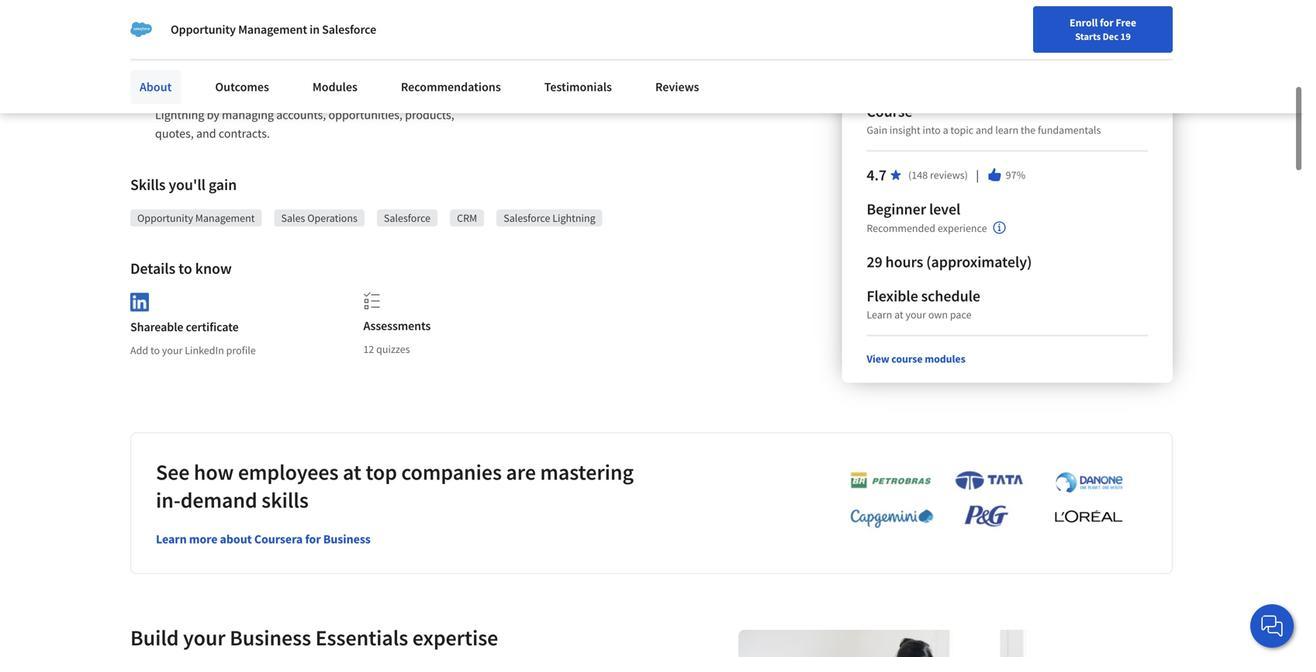 Task type: locate. For each thing, give the bounding box(es) containing it.
see how employees at top companies are mastering in-demand skills
[[156, 459, 634, 514]]

0 vertical spatial business
[[323, 532, 371, 547]]

0 vertical spatial demonstrate
[[505, 20, 572, 36]]

an left account
[[309, 20, 322, 36]]

free
[[1116, 16, 1137, 29]]

0 vertical spatial management
[[238, 22, 307, 37]]

an inside demonstrate an in-depth knowledge of how sales teams progress opportunities through the sales pipeline and close deals in salesforce.
[[574, 20, 587, 36]]

managing
[[222, 107, 274, 123]]

and down teams
[[762, 39, 782, 54]]

1 horizontal spatial a
[[943, 123, 949, 137]]

learn down "flexible" at top right
[[867, 308, 892, 322]]

view
[[867, 352, 890, 366]]

1 vertical spatial to
[[150, 343, 160, 357]]

skills
[[262, 487, 309, 514]]

and right topic
[[976, 123, 993, 137]]

0 horizontal spatial in
[[310, 22, 320, 37]]

for right coursera
[[305, 532, 321, 547]]

your down shareable certificate
[[162, 343, 183, 357]]

1 horizontal spatial in
[[535, 57, 545, 73]]

reviews link
[[646, 70, 709, 104]]

1 horizontal spatial the
[[1021, 123, 1036, 137]]

2 horizontal spatial how
[[709, 20, 731, 36]]

gain
[[867, 123, 888, 137]]

learn left more
[[156, 532, 187, 547]]

demonstrate proficiency using salesforce sales cloud lightning by managing accounts, opportunities, products, quotes, and contracts.
[[155, 88, 457, 141]]

2 horizontal spatial for
[[1100, 16, 1114, 29]]

linkedin
[[185, 343, 224, 357]]

activities
[[260, 20, 306, 36]]

demonstrate inside demonstrate proficiency using salesforce sales cloud lightning by managing accounts, opportunities, products, quotes, and contracts.
[[155, 88, 222, 104]]

coursera enterprise logos image
[[827, 470, 1137, 537]]

0 horizontal spatial to
[[150, 343, 160, 357]]

opportunity for opportunity management
[[137, 211, 193, 225]]

an up opportunities
[[574, 20, 587, 36]]

None search field
[[221, 10, 594, 41]]

1 vertical spatial in-
[[156, 487, 181, 514]]

at inside see how employees at top companies are mastering in-demand skills
[[343, 459, 361, 486]]

0 horizontal spatial for
[[264, 39, 279, 54]]

how inside see how employees at top companies are mastering in-demand skills
[[194, 459, 234, 486]]

0 vertical spatial in-
[[590, 20, 604, 36]]

in- inside see how employees at top companies are mastering in-demand skills
[[156, 487, 181, 514]]

1 vertical spatial lightning
[[553, 211, 596, 225]]

details to know
[[130, 259, 232, 278]]

pipeline
[[718, 39, 760, 54]]

1 vertical spatial management
[[195, 211, 255, 225]]

0 vertical spatial your
[[906, 308, 926, 322]]

12 quizzes
[[363, 342, 410, 356]]

opportunities
[[552, 39, 623, 54]]

1 horizontal spatial in-
[[590, 20, 604, 36]]

a
[[329, 39, 335, 54], [943, 123, 949, 137]]

pace
[[950, 308, 972, 322]]

english button
[[978, 0, 1071, 50]]

to left know at top left
[[178, 259, 192, 278]]

1 horizontal spatial how
[[304, 39, 326, 54]]

enroll for free starts dec 19
[[1070, 16, 1137, 43]]

0 horizontal spatial how
[[194, 459, 234, 486]]

an
[[309, 20, 322, 36], [574, 20, 587, 36]]

describe
[[155, 20, 200, 36]]

sales down account
[[337, 39, 363, 54]]

the
[[670, 39, 687, 54], [1021, 123, 1036, 137]]

a inside describe what sales activities an account executive is typically responsible for and how a sales operations specialist would support them.
[[329, 39, 335, 54]]

a down account
[[329, 39, 335, 54]]

what
[[203, 20, 229, 36]]

1 vertical spatial demonstrate
[[155, 88, 222, 104]]

topic
[[951, 123, 974, 137]]

0 vertical spatial lightning
[[155, 107, 204, 123]]

recommended
[[867, 221, 936, 235]]

29 hours (approximately)
[[867, 252, 1032, 272]]

0 horizontal spatial the
[[670, 39, 687, 54]]

for inside enroll for free starts dec 19
[[1100, 16, 1114, 29]]

by
[[207, 107, 219, 123]]

add to your linkedin profile
[[130, 343, 256, 357]]

sales left operations
[[281, 211, 305, 225]]

see
[[156, 459, 190, 486]]

them.
[[285, 57, 315, 73]]

at
[[895, 308, 904, 322], [343, 459, 361, 486]]

1 vertical spatial the
[[1021, 123, 1036, 137]]

and up the them.
[[281, 39, 301, 54]]

skills you'll gain
[[130, 175, 237, 194]]

0 horizontal spatial lightning
[[155, 107, 204, 123]]

2 vertical spatial your
[[183, 624, 226, 652]]

account
[[324, 20, 366, 36]]

operations
[[366, 39, 422, 54]]

outcomes
[[215, 79, 269, 95]]

in inside demonstrate an in-depth knowledge of how sales teams progress opportunities through the sales pipeline and close deals in salesforce.
[[535, 57, 545, 73]]

0 vertical spatial sales
[[371, 88, 399, 104]]

salesforce.
[[547, 57, 604, 73]]

testimonials link
[[535, 70, 621, 104]]

accounts,
[[276, 107, 326, 123]]

to for know
[[178, 259, 192, 278]]

for
[[1100, 16, 1114, 29], [264, 39, 279, 54], [305, 532, 321, 547]]

fundamentals
[[1038, 123, 1101, 137]]

your left own
[[906, 308, 926, 322]]

in left account
[[310, 22, 320, 37]]

salesforce left crm
[[384, 211, 431, 225]]

1 horizontal spatial at
[[895, 308, 904, 322]]

english
[[1006, 17, 1044, 33]]

sales down of
[[689, 39, 715, 54]]

management for opportunity management in salesforce
[[238, 22, 307, 37]]

about
[[220, 532, 252, 547]]

0 vertical spatial in
[[310, 22, 320, 37]]

0 horizontal spatial at
[[343, 459, 361, 486]]

opportunity up typically
[[171, 22, 236, 37]]

0 vertical spatial at
[[895, 308, 904, 322]]

in- down see
[[156, 487, 181, 514]]

experience
[[938, 221, 987, 235]]

and down by
[[196, 126, 216, 141]]

sales up responsible
[[231, 20, 257, 36]]

0 vertical spatial learn
[[867, 308, 892, 322]]

companies
[[401, 459, 502, 486]]

1 horizontal spatial lightning
[[553, 211, 596, 225]]

1 vertical spatial learn
[[156, 532, 187, 547]]

how inside describe what sales activities an account executive is typically responsible for and how a sales operations specialist would support them.
[[304, 39, 326, 54]]

0 vertical spatial to
[[178, 259, 192, 278]]

insight
[[890, 123, 921, 137]]

using
[[285, 88, 313, 104]]

build
[[130, 624, 179, 652]]

top
[[366, 459, 397, 486]]

in-
[[590, 20, 604, 36], [156, 487, 181, 514]]

assessments
[[363, 318, 431, 334]]

enroll
[[1070, 16, 1098, 29]]

is
[[420, 20, 428, 36]]

chat with us image
[[1260, 614, 1285, 639]]

1 vertical spatial how
[[304, 39, 326, 54]]

1 horizontal spatial an
[[574, 20, 587, 36]]

0 vertical spatial how
[[709, 20, 731, 36]]

1 an from the left
[[309, 20, 322, 36]]

1 horizontal spatial demonstrate
[[505, 20, 572, 36]]

in- up opportunities
[[590, 20, 604, 36]]

0 vertical spatial opportunity
[[171, 22, 236, 37]]

1 vertical spatial opportunity
[[137, 211, 193, 225]]

demonstrate up progress
[[505, 20, 572, 36]]

to
[[178, 259, 192, 278], [150, 343, 160, 357]]

opportunity down skills
[[137, 211, 193, 225]]

1 vertical spatial at
[[343, 459, 361, 486]]

2 an from the left
[[574, 20, 587, 36]]

the right learn
[[1021, 123, 1036, 137]]

0 horizontal spatial a
[[329, 39, 335, 54]]

demonstrate up by
[[155, 88, 222, 104]]

depth
[[604, 20, 634, 36]]

1 horizontal spatial sales
[[371, 88, 399, 104]]

learn
[[867, 308, 892, 322], [156, 532, 187, 547]]

demonstrate inside demonstrate an in-depth knowledge of how sales teams progress opportunities through the sales pipeline and close deals in salesforce.
[[505, 20, 572, 36]]

typically
[[155, 39, 199, 54]]

1 horizontal spatial for
[[305, 532, 321, 547]]

management down gain
[[195, 211, 255, 225]]

your
[[906, 308, 926, 322], [162, 343, 183, 357], [183, 624, 226, 652]]

29
[[867, 252, 883, 272]]

essentials
[[315, 624, 408, 652]]

opportunity for opportunity management in salesforce
[[171, 22, 236, 37]]

modules
[[925, 352, 966, 366]]

a right into
[[943, 123, 949, 137]]

outcomes link
[[206, 70, 278, 104]]

0 vertical spatial a
[[329, 39, 335, 54]]

to for your
[[150, 343, 160, 357]]

2 vertical spatial how
[[194, 459, 234, 486]]

at left top
[[343, 459, 361, 486]]

0 vertical spatial for
[[1100, 16, 1114, 29]]

in right 'deals' in the left top of the page
[[535, 57, 545, 73]]

sales
[[371, 88, 399, 104], [281, 211, 305, 225]]

0 vertical spatial the
[[670, 39, 687, 54]]

specialist
[[155, 57, 204, 73]]

proficiency
[[225, 88, 282, 104]]

salesforce image
[[130, 19, 152, 40]]

learn more about coursera for business link
[[156, 532, 371, 547]]

business
[[323, 532, 371, 547], [230, 624, 311, 652]]

for up dec
[[1100, 16, 1114, 29]]

0 horizontal spatial demonstrate
[[155, 88, 222, 104]]

employees
[[238, 459, 339, 486]]

the down knowledge
[[670, 39, 687, 54]]

1 vertical spatial in
[[535, 57, 545, 73]]

and inside course gain insight into a topic and learn the fundamentals
[[976, 123, 993, 137]]

1 vertical spatial for
[[264, 39, 279, 54]]

1 vertical spatial business
[[230, 624, 311, 652]]

how
[[709, 20, 731, 36], [304, 39, 326, 54], [194, 459, 234, 486]]

at inside flexible schedule learn at your own pace
[[895, 308, 904, 322]]

expertise
[[413, 624, 498, 652]]

management up support
[[238, 22, 307, 37]]

1 horizontal spatial to
[[178, 259, 192, 278]]

profile
[[226, 343, 256, 357]]

salesforce inside demonstrate proficiency using salesforce sales cloud lightning by managing accounts, opportunities, products, quotes, and contracts.
[[315, 88, 369, 104]]

build your business essentials expertise
[[130, 624, 498, 652]]

1 horizontal spatial learn
[[867, 308, 892, 322]]

to right add
[[150, 343, 160, 357]]

level
[[929, 200, 961, 219]]

0 horizontal spatial business
[[230, 624, 311, 652]]

how right of
[[709, 20, 731, 36]]

sales up 'opportunities,'
[[371, 88, 399, 104]]

at down "flexible" at top right
[[895, 308, 904, 322]]

quotes,
[[155, 126, 194, 141]]

your right build
[[183, 624, 226, 652]]

how up the them.
[[304, 39, 326, 54]]

0 horizontal spatial in-
[[156, 487, 181, 514]]

the inside course gain insight into a topic and learn the fundamentals
[[1021, 123, 1036, 137]]

shareable
[[130, 319, 183, 335]]

0 horizontal spatial an
[[309, 20, 322, 36]]

how up demand
[[194, 459, 234, 486]]

testimonials
[[544, 79, 612, 95]]

quizzes
[[376, 342, 410, 356]]

1 vertical spatial a
[[943, 123, 949, 137]]

salesforce up 'opportunities,'
[[315, 88, 369, 104]]

0 horizontal spatial sales
[[281, 211, 305, 225]]

for down opportunity management in salesforce
[[264, 39, 279, 54]]

(approximately)
[[927, 252, 1032, 272]]



Task type: describe. For each thing, give the bounding box(es) containing it.
opportunities,
[[329, 107, 403, 123]]

lightning inside demonstrate proficiency using salesforce sales cloud lightning by managing accounts, opportunities, products, quotes, and contracts.
[[155, 107, 204, 123]]

your inside flexible schedule learn at your own pace
[[906, 308, 926, 322]]

flexible
[[867, 286, 918, 306]]

starts
[[1075, 30, 1101, 43]]

are
[[506, 459, 536, 486]]

add
[[130, 343, 148, 357]]

12
[[363, 342, 374, 356]]

course gain insight into a topic and learn the fundamentals
[[867, 102, 1101, 137]]

executive
[[368, 20, 417, 36]]

for inside describe what sales activities an account executive is typically responsible for and how a sales operations specialist would support them.
[[264, 39, 279, 54]]

the inside demonstrate an in-depth knowledge of how sales teams progress opportunities through the sales pipeline and close deals in salesforce.
[[670, 39, 687, 54]]

own
[[929, 308, 948, 322]]

a inside course gain insight into a topic and learn the fundamentals
[[943, 123, 949, 137]]

salesforce right crm
[[504, 211, 550, 225]]

demonstrate an in-depth knowledge of how sales teams progress opportunities through the sales pipeline and close deals in salesforce.
[[505, 20, 814, 73]]

demand
[[181, 487, 257, 514]]

view course modules
[[867, 352, 966, 366]]

flexible schedule learn at your own pace
[[867, 286, 981, 322]]

beginner level
[[867, 200, 961, 219]]

recommendations link
[[392, 70, 510, 104]]

deals
[[505, 57, 532, 73]]

in- inside demonstrate an in-depth knowledge of how sales teams progress opportunities through the sales pipeline and close deals in salesforce.
[[590, 20, 604, 36]]

sales inside demonstrate proficiency using salesforce sales cloud lightning by managing accounts, opportunities, products, quotes, and contracts.
[[371, 88, 399, 104]]

hours
[[886, 252, 923, 272]]

salesforce up operations
[[322, 22, 376, 37]]

and inside demonstrate an in-depth knowledge of how sales teams progress opportunities through the sales pipeline and close deals in salesforce.
[[762, 39, 782, 54]]

learn
[[996, 123, 1019, 137]]

19
[[1121, 30, 1131, 43]]

reviews
[[656, 79, 699, 95]]

1 vertical spatial your
[[162, 343, 183, 357]]

contracts.
[[219, 126, 270, 141]]

know
[[195, 259, 232, 278]]

modules link
[[303, 70, 367, 104]]

skills
[[130, 175, 166, 194]]

sales up pipeline
[[734, 20, 760, 36]]

products,
[[405, 107, 454, 123]]

sales operations
[[281, 211, 358, 225]]

1 horizontal spatial business
[[323, 532, 371, 547]]

mastering
[[540, 459, 634, 486]]

into
[[923, 123, 941, 137]]

close
[[785, 39, 812, 54]]

demonstrate for demonstrate proficiency using salesforce sales cloud lightning by managing accounts, opportunities, products, quotes, and contracts.
[[155, 88, 222, 104]]

crm
[[457, 211, 477, 225]]

an inside describe what sales activities an account executive is typically responsible for and how a sales operations specialist would support them.
[[309, 20, 322, 36]]

more
[[189, 532, 218, 547]]

dec
[[1103, 30, 1119, 43]]

opportunity management
[[137, 211, 255, 225]]

of
[[696, 20, 707, 36]]

gain
[[209, 175, 237, 194]]

learn more about coursera for business
[[156, 532, 371, 547]]

course
[[892, 352, 923, 366]]

(148
[[909, 168, 928, 182]]

and inside describe what sales activities an account executive is typically responsible for and how a sales operations specialist would support them.
[[281, 39, 301, 54]]

describe what sales activities an account executive is typically responsible for and how a sales operations specialist would support them.
[[155, 20, 430, 73]]

management for opportunity management
[[195, 211, 255, 225]]

cloud
[[401, 88, 432, 104]]

0 horizontal spatial learn
[[156, 532, 187, 547]]

information about difficulty level pre-requisites. image
[[994, 222, 1006, 234]]

learn inside flexible schedule learn at your own pace
[[867, 308, 892, 322]]

1 vertical spatial sales
[[281, 211, 305, 225]]

demonstrate for demonstrate an in-depth knowledge of how sales teams progress opportunities through the sales pipeline and close deals in salesforce.
[[505, 20, 572, 36]]

modules
[[313, 79, 358, 95]]

about
[[140, 79, 172, 95]]

opportunity management in salesforce
[[171, 22, 376, 37]]

(148 reviews) |
[[909, 167, 981, 183]]

|
[[974, 167, 981, 183]]

show notifications image
[[1094, 19, 1113, 38]]

4.7
[[867, 165, 887, 185]]

coursera
[[254, 532, 303, 547]]

reviews)
[[930, 168, 968, 182]]

and inside demonstrate proficiency using salesforce sales cloud lightning by managing accounts, opportunities, products, quotes, and contracts.
[[196, 126, 216, 141]]

salesforce lightning
[[504, 211, 596, 225]]

recommendations
[[401, 79, 501, 95]]

schedule
[[921, 286, 981, 306]]

course
[[867, 102, 913, 121]]

beginner
[[867, 200, 926, 219]]

at for top
[[343, 459, 361, 486]]

you'll
[[169, 175, 206, 194]]

how inside demonstrate an in-depth knowledge of how sales teams progress opportunities through the sales pipeline and close deals in salesforce.
[[709, 20, 731, 36]]

2 vertical spatial for
[[305, 532, 321, 547]]

knowledge
[[637, 20, 694, 36]]

operations
[[307, 211, 358, 225]]

at for your
[[895, 308, 904, 322]]

recommended experience
[[867, 221, 987, 235]]

shareable certificate
[[130, 319, 239, 335]]



Task type: vqa. For each thing, say whether or not it's contained in the screenshot.
"andrew ng" image
no



